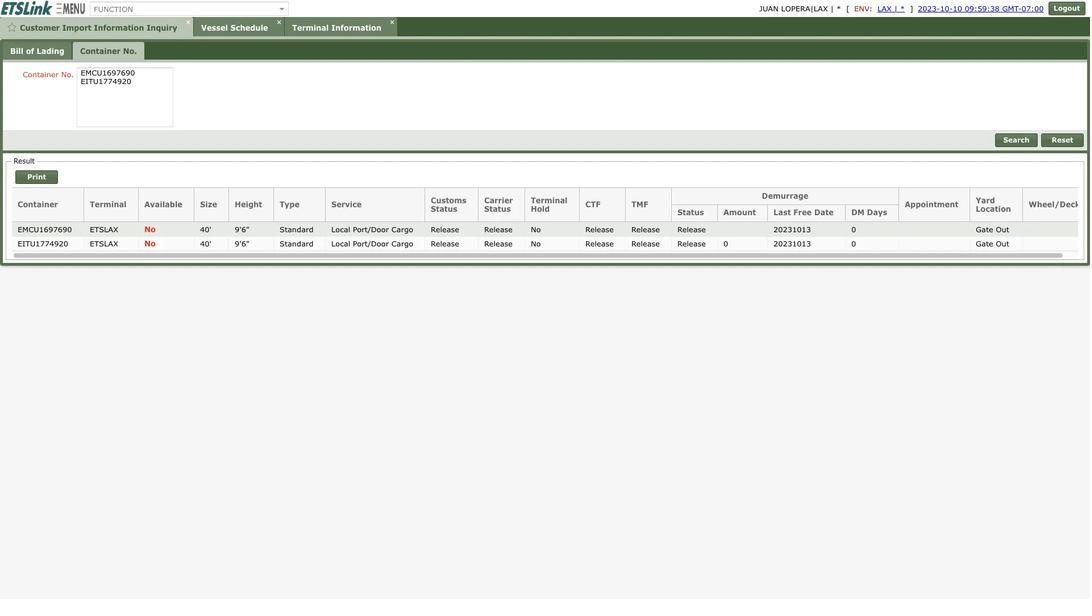 Task type: locate. For each thing, give the bounding box(es) containing it.
terminal information link
[[285, 17, 397, 36]]

import
[[62, 23, 91, 32]]

0 horizontal spatial information
[[94, 23, 144, 32]]

1 horizontal spatial *
[[900, 4, 905, 13]]

juan
[[759, 4, 779, 13]]

juan lopera|lax | * [ env: lax | * ] 2023-10-10 09:59:38 gmt-07:00
[[759, 4, 1044, 13]]

vessel
[[201, 23, 228, 32]]

customer
[[20, 23, 60, 32]]

* left [
[[837, 4, 841, 13]]

customer import information inquiry link
[[0, 17, 193, 36]]

customer import information inquiry
[[20, 23, 177, 32]]

|
[[831, 4, 834, 13], [894, 4, 898, 13]]

inquiry
[[147, 23, 177, 32]]

| right lax
[[894, 4, 898, 13]]

information right import
[[94, 23, 144, 32]]

[
[[846, 4, 850, 13]]

terminal information
[[292, 23, 381, 32]]

lopera|lax
[[781, 4, 828, 13]]

]
[[910, 4, 913, 13]]

10
[[953, 4, 962, 13]]

0 horizontal spatial *
[[837, 4, 841, 13]]

terminal
[[292, 23, 329, 32]]

information right terminal
[[331, 23, 381, 32]]

Function text field
[[90, 2, 276, 15]]

schedule
[[230, 23, 268, 32]]

* left ]
[[900, 4, 905, 13]]

information
[[94, 23, 144, 32], [331, 23, 381, 32]]

0 horizontal spatial |
[[831, 4, 834, 13]]

| left [
[[831, 4, 834, 13]]

logout link
[[1049, 2, 1085, 15]]

*
[[837, 4, 841, 13], [900, 4, 905, 13]]

1 horizontal spatial information
[[331, 23, 381, 32]]

1 horizontal spatial |
[[894, 4, 898, 13]]



Task type: vqa. For each thing, say whether or not it's contained in the screenshot.
first "Information" from the right
yes



Task type: describe. For each thing, give the bounding box(es) containing it.
1 information from the left
[[94, 23, 144, 32]]

vessel schedule
[[201, 23, 268, 32]]

gmt-
[[1002, 4, 1022, 13]]

10-
[[940, 4, 953, 13]]

1 | from the left
[[831, 4, 834, 13]]

vessel schedule link
[[194, 17, 284, 36]]

2 | from the left
[[894, 4, 898, 13]]

1 * from the left
[[837, 4, 841, 13]]

09:59:38
[[965, 4, 1000, 13]]

lax
[[878, 4, 892, 13]]

2 information from the left
[[331, 23, 381, 32]]

07:00
[[1022, 4, 1044, 13]]

logout
[[1054, 4, 1080, 13]]

env:
[[854, 4, 873, 13]]

2 * from the left
[[900, 4, 905, 13]]

2023-
[[918, 4, 940, 13]]



